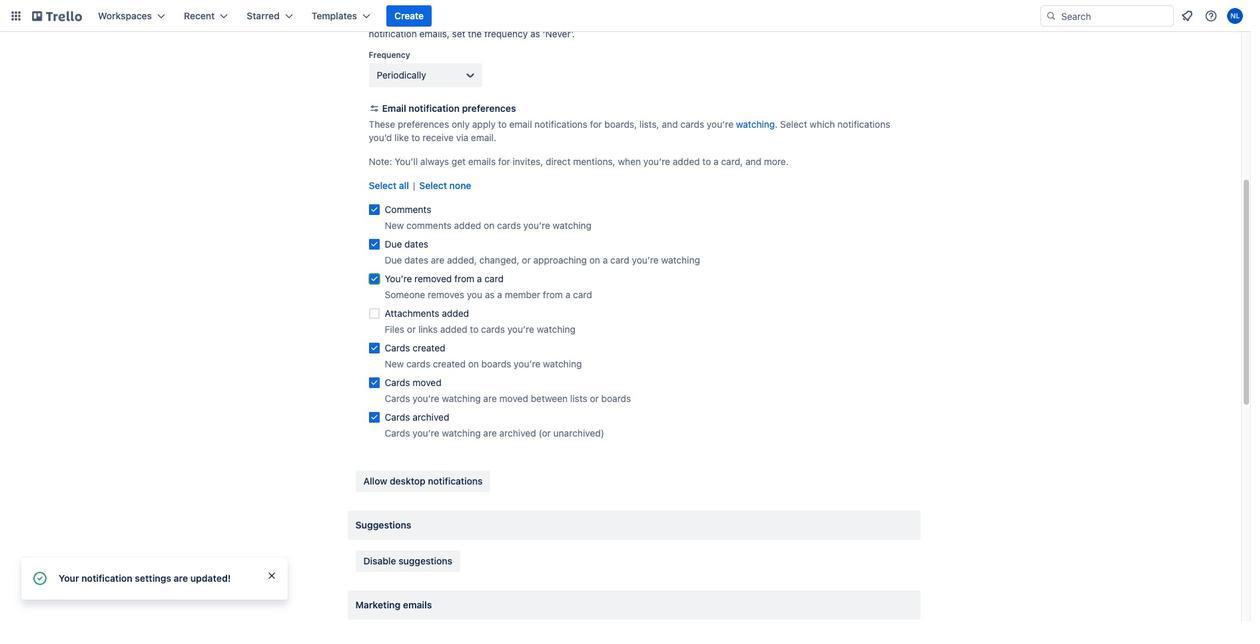 Task type: describe. For each thing, give the bounding box(es) containing it.
1 horizontal spatial preferences
[[462, 103, 516, 114]]

files or links added to cards you're watching
[[385, 324, 576, 335]]

cards up changed,
[[497, 220, 521, 231]]

cards for cards moved
[[385, 377, 410, 388]]

templates
[[312, 10, 357, 21]]

if
[[758, 15, 764, 26]]

you'd inside . select which notifications you'd like to receive via email.
[[369, 132, 392, 143]]

mentions,
[[573, 156, 615, 167]]

0 notifications image
[[1179, 8, 1195, 24]]

cards for cards you're watching are moved between lists or boards
[[385, 393, 410, 404]]

added up added,
[[454, 220, 481, 231]]

0 vertical spatial and
[[662, 119, 678, 130]]

'periodically'
[[662, 15, 716, 26]]

(hourly).
[[719, 15, 755, 26]]

workspaces
[[98, 10, 152, 21]]

suggestions
[[399, 556, 452, 567]]

email notifications can be sent 'instantly' (as soon as they occur) or 'periodically' (hourly). if you'd like to opt-out of all notification emails, set the frequency as 'never'.
[[369, 15, 876, 39]]

new for new comments added on cards you're watching
[[385, 220, 404, 231]]

1 vertical spatial moved
[[499, 393, 528, 404]]

templates button
[[304, 5, 378, 27]]

a left card,
[[714, 156, 719, 167]]

removed
[[415, 273, 452, 285]]

can
[[450, 15, 465, 26]]

all inside email notifications can be sent 'instantly' (as soon as they occur) or 'periodically' (hourly). if you'd like to opt-out of all notification emails, set the frequency as 'never'.
[[866, 15, 876, 26]]

starred button
[[239, 5, 301, 27]]

out
[[838, 15, 852, 26]]

to left email
[[498, 119, 507, 130]]

due dates
[[385, 239, 428, 250]]

1 vertical spatial and
[[746, 156, 762, 167]]

soon
[[563, 15, 584, 26]]

select all | select none
[[369, 180, 471, 191]]

a right the approaching at the top of page
[[603, 255, 608, 266]]

always
[[420, 156, 449, 167]]

workspaces button
[[90, 5, 173, 27]]

periodically
[[377, 69, 426, 81]]

between
[[531, 393, 568, 404]]

you're
[[385, 273, 412, 285]]

these preferences only apply to email notifications for boards, lists, and cards you're watching
[[369, 119, 775, 130]]

0 horizontal spatial preferences
[[398, 119, 449, 130]]

primary element
[[0, 0, 1251, 32]]

only
[[452, 119, 470, 130]]

get
[[452, 156, 466, 167]]

which
[[810, 119, 835, 130]]

1 horizontal spatial from
[[543, 289, 563, 301]]

1 vertical spatial card
[[485, 273, 504, 285]]

apply
[[472, 119, 496, 130]]

due dates are added, changed, or approaching on a card you're watching
[[385, 255, 700, 266]]

0 vertical spatial as
[[586, 15, 596, 26]]

frequency
[[369, 50, 410, 60]]

cards for cards archived
[[385, 412, 410, 423]]

|
[[413, 180, 415, 191]]

notifications inside . select which notifications you'd like to receive via email.
[[838, 119, 891, 130]]

email notification preferences
[[382, 103, 516, 114]]

allow
[[363, 476, 387, 487]]

member
[[505, 289, 540, 301]]

watching link
[[736, 119, 775, 130]]

cards created
[[385, 342, 445, 354]]

or right changed,
[[522, 255, 531, 266]]

opt-
[[820, 15, 838, 26]]

or down attachments
[[407, 324, 416, 335]]

note: you'll always get emails for invites, direct mentions, when you're added to a card, and more.
[[369, 156, 789, 167]]

attachments added
[[385, 308, 469, 319]]

select inside . select which notifications you'd like to receive via email.
[[780, 119, 807, 130]]

marketing emails
[[355, 600, 432, 611]]

1 horizontal spatial select
[[419, 180, 447, 191]]

they
[[599, 15, 617, 26]]

disable
[[363, 556, 396, 567]]

suggestions
[[355, 520, 411, 531]]

cards archived
[[385, 412, 449, 423]]

lists
[[570, 393, 587, 404]]

updated!
[[190, 573, 231, 584]]

email
[[509, 119, 532, 130]]

lists,
[[640, 119, 659, 130]]

back to home image
[[32, 5, 82, 27]]

these
[[369, 119, 395, 130]]

cards you're watching are moved between lists or boards
[[385, 393, 631, 404]]

marketing
[[355, 600, 401, 611]]

are up removed
[[431, 255, 445, 266]]

email for email notifications can be sent 'instantly' (as soon as they occur) or 'periodically' (hourly). if you'd like to opt-out of all notification emails, set the frequency as 'never'.
[[369, 15, 392, 26]]

to inside . select which notifications you'd like to receive via email.
[[412, 132, 420, 143]]

to inside email notifications can be sent 'instantly' (as soon as they occur) or 'periodically' (hourly). if you'd like to opt-out of all notification emails, set the frequency as 'never'.
[[809, 15, 817, 26]]

cards down cards created
[[406, 358, 430, 370]]

(as
[[547, 15, 560, 26]]

occur)
[[620, 15, 648, 26]]

to down you
[[470, 324, 479, 335]]

allow desktop notifications
[[363, 476, 483, 487]]

1 vertical spatial all
[[399, 180, 409, 191]]

open information menu image
[[1205, 9, 1218, 23]]

you'll
[[395, 156, 418, 167]]

recent button
[[176, 5, 236, 27]]

invites,
[[513, 156, 543, 167]]

new comments added on cards you're watching
[[385, 220, 592, 231]]

frequency
[[484, 28, 528, 39]]

0 vertical spatial created
[[413, 342, 445, 354]]

set
[[452, 28, 466, 39]]

unarchived)
[[553, 428, 604, 439]]

card,
[[721, 156, 743, 167]]

added,
[[447, 255, 477, 266]]

0 vertical spatial from
[[454, 273, 474, 285]]

changed,
[[479, 255, 519, 266]]

email for email notification preferences
[[382, 103, 406, 114]]

disable suggestions link
[[355, 551, 460, 572]]

new cards created on boards you're watching
[[385, 358, 582, 370]]

emails,
[[419, 28, 450, 39]]

noah lott (noahlott1) image
[[1227, 8, 1243, 24]]

more.
[[764, 156, 789, 167]]

. select which notifications you'd like to receive via email.
[[369, 119, 891, 143]]



Task type: vqa. For each thing, say whether or not it's contained in the screenshot.


Task type: locate. For each thing, give the bounding box(es) containing it.
attachments
[[385, 308, 439, 319]]

1 horizontal spatial as
[[530, 28, 540, 39]]

1 horizontal spatial all
[[866, 15, 876, 26]]

1 horizontal spatial and
[[746, 156, 762, 167]]

0 horizontal spatial moved
[[413, 377, 442, 388]]

notification right your
[[81, 573, 132, 584]]

.
[[775, 119, 778, 130]]

cards for cards created
[[385, 342, 410, 354]]

'never'.
[[543, 28, 575, 39]]

sent
[[481, 15, 500, 26]]

1 horizontal spatial on
[[484, 220, 495, 231]]

the
[[468, 28, 482, 39]]

added down removes
[[442, 308, 469, 319]]

1 vertical spatial created
[[433, 358, 466, 370]]

1 cards from the top
[[385, 342, 410, 354]]

like left opt-
[[792, 15, 806, 26]]

Search field
[[1057, 6, 1173, 26]]

0 horizontal spatial card
[[485, 273, 504, 285]]

are for archived
[[483, 428, 497, 439]]

on right the approaching at the top of page
[[590, 255, 600, 266]]

0 horizontal spatial emails
[[403, 600, 432, 611]]

1 horizontal spatial moved
[[499, 393, 528, 404]]

1 horizontal spatial boards
[[601, 393, 631, 404]]

none
[[450, 180, 471, 191]]

like
[[792, 15, 806, 26], [395, 132, 409, 143]]

as left they
[[586, 15, 596, 26]]

created down cards created
[[433, 358, 466, 370]]

created
[[413, 342, 445, 354], [433, 358, 466, 370]]

notifications right desktop
[[428, 476, 483, 487]]

0 vertical spatial due
[[385, 239, 402, 250]]

notifications inside email notifications can be sent 'instantly' (as soon as they occur) or 'periodically' (hourly). if you'd like to opt-out of all notification emails, set the frequency as 'never'.
[[394, 15, 447, 26]]

notification for your notification settings are updated!
[[81, 573, 132, 584]]

you'd inside email notifications can be sent 'instantly' (as soon as they occur) or 'periodically' (hourly). if you'd like to opt-out of all notification emails, set the frequency as 'never'.
[[766, 15, 789, 26]]

2 cards from the top
[[385, 377, 410, 388]]

notification
[[369, 28, 417, 39], [409, 103, 460, 114], [81, 573, 132, 584]]

preferences
[[462, 103, 516, 114], [398, 119, 449, 130]]

notifications up emails,
[[394, 15, 447, 26]]

archived left (or
[[499, 428, 536, 439]]

you're removed from a card
[[385, 273, 504, 285]]

moved
[[413, 377, 442, 388], [499, 393, 528, 404]]

1 vertical spatial boards
[[601, 393, 631, 404]]

2 vertical spatial card
[[573, 289, 592, 301]]

0 horizontal spatial boards
[[482, 358, 511, 370]]

0 horizontal spatial select
[[369, 180, 397, 191]]

you'd down these
[[369, 132, 392, 143]]

card right the approaching at the top of page
[[610, 255, 630, 266]]

0 vertical spatial on
[[484, 220, 495, 231]]

comments
[[406, 220, 452, 231]]

1 vertical spatial dates
[[405, 255, 428, 266]]

a left member
[[497, 289, 502, 301]]

archived
[[413, 412, 449, 423], [499, 428, 536, 439]]

email left the create
[[369, 15, 392, 26]]

added
[[673, 156, 700, 167], [454, 220, 481, 231], [442, 308, 469, 319], [440, 324, 467, 335]]

cards moved
[[385, 377, 442, 388]]

switch to… image
[[9, 9, 23, 23]]

card
[[610, 255, 630, 266], [485, 273, 504, 285], [573, 289, 592, 301]]

select right | at top left
[[419, 180, 447, 191]]

dismiss flag image
[[267, 571, 277, 582]]

from down added,
[[454, 273, 474, 285]]

create button
[[386, 5, 432, 27]]

a down the approaching at the top of page
[[566, 289, 571, 301]]

0 vertical spatial archived
[[413, 412, 449, 423]]

email.
[[471, 132, 496, 143]]

2 horizontal spatial card
[[610, 255, 630, 266]]

card up the someone removes you as a member from a card
[[485, 273, 504, 285]]

(or
[[539, 428, 551, 439]]

'instantly'
[[502, 15, 544, 26]]

cards
[[680, 119, 704, 130], [497, 220, 521, 231], [481, 324, 505, 335], [406, 358, 430, 370]]

1 dates from the top
[[405, 239, 428, 250]]

2 dates from the top
[[405, 255, 428, 266]]

on
[[484, 220, 495, 231], [590, 255, 600, 266], [468, 358, 479, 370]]

card down the approaching at the top of page
[[573, 289, 592, 301]]

for
[[590, 119, 602, 130], [498, 156, 510, 167]]

as
[[586, 15, 596, 26], [530, 28, 540, 39], [485, 289, 495, 301]]

0 vertical spatial boards
[[482, 358, 511, 370]]

to
[[809, 15, 817, 26], [498, 119, 507, 130], [412, 132, 420, 143], [703, 156, 711, 167], [470, 324, 479, 335]]

all right of
[[866, 15, 876, 26]]

0 horizontal spatial like
[[395, 132, 409, 143]]

0 horizontal spatial you'd
[[369, 132, 392, 143]]

or right lists
[[590, 393, 599, 404]]

are for moved
[[483, 393, 497, 404]]

0 horizontal spatial on
[[468, 358, 479, 370]]

like inside . select which notifications you'd like to receive via email.
[[395, 132, 409, 143]]

boards up 'cards you're watching are moved between lists or boards'
[[482, 358, 511, 370]]

moved up cards archived
[[413, 377, 442, 388]]

0 vertical spatial new
[[385, 220, 404, 231]]

1 horizontal spatial emails
[[468, 156, 496, 167]]

due for due dates
[[385, 239, 402, 250]]

1 horizontal spatial card
[[573, 289, 592, 301]]

1 vertical spatial due
[[385, 255, 402, 266]]

added left card,
[[673, 156, 700, 167]]

0 horizontal spatial and
[[662, 119, 678, 130]]

or right occur)
[[650, 15, 659, 26]]

2 new from the top
[[385, 358, 404, 370]]

notifications inside the allow desktop notifications link
[[428, 476, 483, 487]]

1 horizontal spatial archived
[[499, 428, 536, 439]]

on for boards
[[468, 358, 479, 370]]

and right card,
[[746, 156, 762, 167]]

are up cards you're watching are archived (or unarchived)
[[483, 393, 497, 404]]

dates down comments
[[405, 239, 428, 250]]

new down "comments"
[[385, 220, 404, 231]]

3 cards from the top
[[385, 393, 410, 404]]

cards for cards you're watching are archived (or unarchived)
[[385, 428, 410, 439]]

create
[[394, 10, 424, 21]]

starred
[[247, 10, 280, 21]]

note:
[[369, 156, 392, 167]]

for left boards,
[[590, 119, 602, 130]]

your notification settings are updated!
[[59, 573, 231, 584]]

2 horizontal spatial select
[[780, 119, 807, 130]]

1 vertical spatial like
[[395, 132, 409, 143]]

to left opt-
[[809, 15, 817, 26]]

are down 'cards you're watching are moved between lists or boards'
[[483, 428, 497, 439]]

new for new cards created on boards you're watching
[[385, 358, 404, 370]]

2 due from the top
[[385, 255, 402, 266]]

new down cards created
[[385, 358, 404, 370]]

someone removes you as a member from a card
[[385, 289, 592, 301]]

1 vertical spatial emails
[[403, 600, 432, 611]]

created down "links"
[[413, 342, 445, 354]]

1 vertical spatial from
[[543, 289, 563, 301]]

as right you
[[485, 289, 495, 301]]

select down note:
[[369, 180, 397, 191]]

0 vertical spatial dates
[[405, 239, 428, 250]]

dates
[[405, 239, 428, 250], [405, 255, 428, 266]]

for left invites,
[[498, 156, 510, 167]]

a
[[714, 156, 719, 167], [603, 255, 608, 266], [477, 273, 482, 285], [497, 289, 502, 301], [566, 289, 571, 301]]

comments
[[385, 204, 431, 215]]

removes
[[428, 289, 464, 301]]

1 horizontal spatial for
[[590, 119, 602, 130]]

all
[[866, 15, 876, 26], [399, 180, 409, 191]]

0 vertical spatial you'd
[[766, 15, 789, 26]]

1 vertical spatial you'd
[[369, 132, 392, 143]]

a up you
[[477, 273, 482, 285]]

1 vertical spatial as
[[530, 28, 540, 39]]

to left receive
[[412, 132, 420, 143]]

receive
[[423, 132, 454, 143]]

cards
[[385, 342, 410, 354], [385, 377, 410, 388], [385, 393, 410, 404], [385, 412, 410, 423], [385, 428, 410, 439]]

emails right the marketing at the bottom left
[[403, 600, 432, 611]]

0 vertical spatial email
[[369, 15, 392, 26]]

boards right lists
[[601, 393, 631, 404]]

someone
[[385, 289, 425, 301]]

all left | at top left
[[399, 180, 409, 191]]

0 vertical spatial moved
[[413, 377, 442, 388]]

approaching
[[533, 255, 587, 266]]

new
[[385, 220, 404, 231], [385, 358, 404, 370]]

2 vertical spatial on
[[468, 358, 479, 370]]

your
[[59, 573, 79, 584]]

preferences up receive
[[398, 119, 449, 130]]

on up changed,
[[484, 220, 495, 231]]

like down these
[[395, 132, 409, 143]]

0 horizontal spatial all
[[399, 180, 409, 191]]

0 vertical spatial card
[[610, 255, 630, 266]]

0 vertical spatial all
[[866, 15, 876, 26]]

cards you're watching are archived (or unarchived)
[[385, 428, 604, 439]]

0 vertical spatial for
[[590, 119, 602, 130]]

from
[[454, 273, 474, 285], [543, 289, 563, 301]]

2 horizontal spatial on
[[590, 255, 600, 266]]

1 vertical spatial new
[[385, 358, 404, 370]]

files
[[385, 324, 405, 335]]

boards,
[[605, 119, 637, 130]]

1 new from the top
[[385, 220, 404, 231]]

select right .
[[780, 119, 807, 130]]

or inside email notifications can be sent 'instantly' (as soon as they occur) or 'periodically' (hourly). if you'd like to opt-out of all notification emails, set the frequency as 'never'.
[[650, 15, 659, 26]]

notifications up direct
[[535, 119, 588, 130]]

1 due from the top
[[385, 239, 402, 250]]

1 vertical spatial preferences
[[398, 119, 449, 130]]

dates for due dates
[[405, 239, 428, 250]]

due for due dates are added, changed, or approaching on a card you're watching
[[385, 255, 402, 266]]

disable suggestions
[[363, 556, 452, 567]]

0 horizontal spatial archived
[[413, 412, 449, 423]]

emails
[[468, 156, 496, 167], [403, 600, 432, 611]]

0 horizontal spatial for
[[498, 156, 510, 167]]

select none button
[[419, 179, 471, 193]]

0 vertical spatial notification
[[369, 28, 417, 39]]

emails right get on the top left of the page
[[468, 156, 496, 167]]

2 vertical spatial as
[[485, 289, 495, 301]]

boards
[[482, 358, 511, 370], [601, 393, 631, 404]]

desktop
[[390, 476, 426, 487]]

1 vertical spatial on
[[590, 255, 600, 266]]

1 vertical spatial for
[[498, 156, 510, 167]]

1 horizontal spatial like
[[792, 15, 806, 26]]

archived down cards moved
[[413, 412, 449, 423]]

direct
[[546, 156, 571, 167]]

notification up frequency
[[369, 28, 417, 39]]

allow desktop notifications link
[[355, 471, 491, 492]]

dates for due dates are added, changed, or approaching on a card you're watching
[[405, 255, 428, 266]]

added right "links"
[[440, 324, 467, 335]]

recent
[[184, 10, 215, 21]]

1 horizontal spatial you'd
[[766, 15, 789, 26]]

like inside email notifications can be sent 'instantly' (as soon as they occur) or 'periodically' (hourly). if you'd like to opt-out of all notification emails, set the frequency as 'never'.
[[792, 15, 806, 26]]

select
[[780, 119, 807, 130], [369, 180, 397, 191], [419, 180, 447, 191]]

0 horizontal spatial from
[[454, 273, 474, 285]]

email inside email notifications can be sent 'instantly' (as soon as they occur) or 'periodically' (hourly). if you'd like to opt-out of all notification emails, set the frequency as 'never'.
[[369, 15, 392, 26]]

as down 'instantly'
[[530, 28, 540, 39]]

2 vertical spatial notification
[[81, 573, 132, 584]]

cards right "lists,"
[[680, 119, 704, 130]]

notification up receive
[[409, 103, 460, 114]]

1 vertical spatial email
[[382, 103, 406, 114]]

you'd right the if
[[766, 15, 789, 26]]

notification inside email notifications can be sent 'instantly' (as soon as they occur) or 'periodically' (hourly). if you'd like to opt-out of all notification emails, set the frequency as 'never'.
[[369, 28, 417, 39]]

0 vertical spatial emails
[[468, 156, 496, 167]]

search image
[[1046, 11, 1057, 21]]

and right "lists,"
[[662, 119, 678, 130]]

preferences up apply
[[462, 103, 516, 114]]

from right member
[[543, 289, 563, 301]]

5 cards from the top
[[385, 428, 410, 439]]

on down files or links added to cards you're watching
[[468, 358, 479, 370]]

are for updated!
[[174, 573, 188, 584]]

1 vertical spatial archived
[[499, 428, 536, 439]]

moved left between
[[499, 393, 528, 404]]

0 vertical spatial like
[[792, 15, 806, 26]]

4 cards from the top
[[385, 412, 410, 423]]

dates down due dates
[[405, 255, 428, 266]]

1 vertical spatial notification
[[409, 103, 460, 114]]

of
[[855, 15, 864, 26]]

when
[[618, 156, 641, 167]]

are right settings
[[174, 573, 188, 584]]

0 horizontal spatial as
[[485, 289, 495, 301]]

0 vertical spatial preferences
[[462, 103, 516, 114]]

to left card,
[[703, 156, 711, 167]]

notifications right which
[[838, 119, 891, 130]]

on for cards
[[484, 220, 495, 231]]

cards down the someone removes you as a member from a card
[[481, 324, 505, 335]]

2 horizontal spatial as
[[586, 15, 596, 26]]

select all button
[[369, 179, 409, 193]]

notification for email notification preferences
[[409, 103, 460, 114]]

email up these
[[382, 103, 406, 114]]



